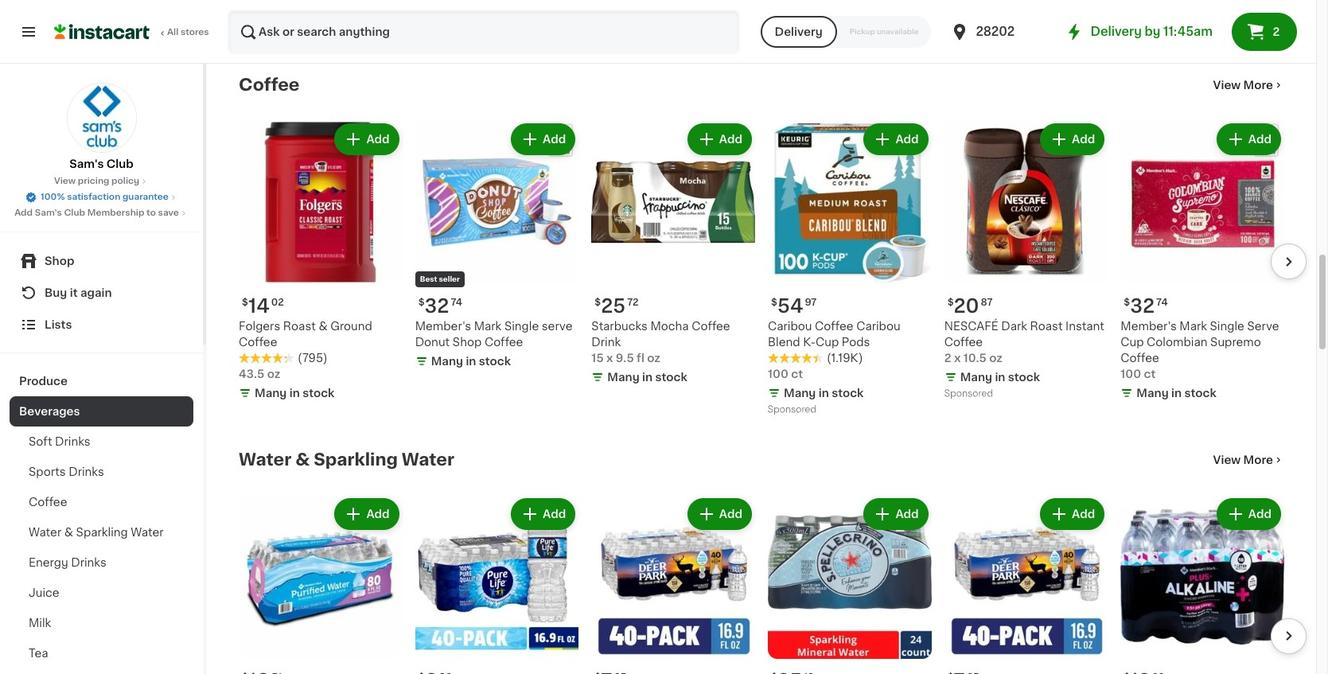 Task type: locate. For each thing, give the bounding box(es) containing it.
0 horizontal spatial sponsored badge image
[[768, 406, 816, 415]]

1 horizontal spatial water & sparkling water
[[239, 451, 455, 468]]

1 horizontal spatial single
[[1211, 321, 1245, 332]]

add sam's club membership to save link
[[14, 207, 189, 220]]

many in stock button
[[665, 0, 790, 34], [928, 0, 1053, 34]]

2 item carousel region from the top
[[217, 489, 1307, 674]]

oz right 8.4
[[855, 14, 868, 25]]

2 $ 32 74 from the left
[[1124, 297, 1169, 315]]

oz right 9.5
[[647, 353, 661, 364]]

drink
[[592, 337, 621, 348]]

0 vertical spatial view
[[1214, 80, 1241, 91]]

all
[[167, 28, 179, 37]]

1 horizontal spatial fl
[[844, 14, 852, 25]]

nescafé dark roast instant coffee 2 x 10.5 oz
[[945, 321, 1105, 364]]

2 view more from the top
[[1214, 455, 1274, 466]]

0 vertical spatial fl
[[844, 14, 852, 25]]

2 caribou from the left
[[857, 321, 901, 332]]

k-
[[804, 337, 816, 348]]

oz
[[855, 14, 868, 25], [647, 353, 661, 364], [990, 353, 1003, 364], [267, 369, 281, 380]]

many
[[681, 17, 713, 28], [943, 17, 976, 28], [812, 33, 844, 44], [431, 356, 463, 367], [608, 372, 640, 383], [961, 372, 993, 383], [255, 388, 287, 399], [784, 388, 816, 399], [1137, 388, 1169, 399]]

caribou up pods
[[857, 321, 901, 332]]

it
[[70, 287, 78, 299]]

member's up donut
[[415, 321, 471, 332]]

1 vertical spatial shop
[[453, 337, 482, 348]]

2 many in stock button from the left
[[928, 0, 1053, 34]]

1 $ from the left
[[242, 298, 248, 307]]

$ inside $ 54 97
[[771, 298, 778, 307]]

1 member's from the left
[[415, 321, 471, 332]]

2 inside nescafé dark roast instant coffee 2 x 10.5 oz
[[945, 353, 952, 364]]

2 horizontal spatial x
[[955, 353, 961, 364]]

drinks
[[55, 436, 91, 447], [69, 467, 104, 478], [71, 557, 107, 568]]

all stores link
[[54, 10, 210, 54]]

ct down blend
[[792, 369, 803, 380]]

2 button
[[1232, 13, 1298, 51]]

delivery down 24
[[775, 26, 823, 37]]

0 vertical spatial 2
[[1273, 26, 1280, 37]]

sports drinks link
[[10, 457, 193, 487]]

sam's
[[69, 158, 104, 170], [35, 209, 62, 217]]

2 mark from the left
[[1180, 321, 1208, 332]]

single up "supremo"
[[1211, 321, 1245, 332]]

colombian
[[1147, 337, 1208, 348]]

2 ct from the left
[[1145, 369, 1156, 380]]

coffee
[[239, 77, 300, 93], [815, 321, 854, 332], [692, 321, 731, 332], [239, 337, 277, 348], [485, 337, 523, 348], [945, 337, 983, 348], [1121, 353, 1160, 364], [29, 497, 67, 508]]

product group containing 14
[[239, 120, 403, 404]]

mark
[[474, 321, 502, 332], [1180, 321, 1208, 332]]

2 100 from the left
[[1121, 369, 1142, 380]]

lists link
[[10, 309, 193, 341]]

2 32 from the left
[[1131, 297, 1155, 315]]

$ 32 74 down best seller on the left of page
[[419, 297, 463, 315]]

1 vertical spatial drinks
[[69, 467, 104, 478]]

1 horizontal spatial $ 32 74
[[1124, 297, 1169, 315]]

member's
[[415, 321, 471, 332], [1121, 321, 1177, 332]]

more for coffee
[[1244, 80, 1274, 91]]

delivery left "by" at the right
[[1091, 25, 1142, 37]]

cup inside caribou coffee caribou blend k-cup pods
[[816, 337, 839, 348]]

0 horizontal spatial single
[[505, 321, 539, 332]]

shop right donut
[[453, 337, 482, 348]]

2 horizontal spatial &
[[319, 321, 328, 332]]

water & sparkling water
[[239, 451, 455, 468], [29, 527, 164, 538]]

item carousel region containing 14
[[217, 114, 1307, 425]]

mark left serve
[[474, 321, 502, 332]]

sponsored badge image for 20
[[945, 390, 993, 399]]

4 $ from the left
[[595, 298, 601, 307]]

cup up "(1.19k)"
[[816, 337, 839, 348]]

single left serve
[[505, 321, 539, 332]]

single
[[505, 321, 539, 332], [1211, 321, 1245, 332]]

roast right the dark
[[1031, 321, 1063, 332]]

water & sparkling water link
[[239, 451, 455, 470], [10, 518, 193, 548]]

2 view more link from the top
[[1214, 452, 1285, 468]]

0 horizontal spatial water & sparkling water
[[29, 527, 164, 538]]

serve
[[542, 321, 573, 332]]

view pricing policy
[[54, 177, 139, 186]]

$ 32 74 for member's mark single serve donut shop coffee
[[419, 297, 463, 315]]

8.4
[[823, 14, 841, 25]]

member's inside member's mark single serve donut shop coffee
[[415, 321, 471, 332]]

product group
[[239, 120, 403, 404], [415, 120, 579, 373], [592, 120, 756, 388], [768, 120, 932, 419], [945, 120, 1109, 403], [1121, 120, 1285, 404], [239, 495, 403, 674], [415, 495, 579, 674], [592, 495, 756, 674], [768, 495, 932, 674], [945, 495, 1109, 674], [1121, 495, 1285, 674]]

ground
[[331, 321, 373, 332]]

0 vertical spatial sparkling
[[314, 451, 398, 468]]

0 horizontal spatial &
[[64, 527, 73, 538]]

shop up buy
[[45, 256, 74, 267]]

100% satisfaction guarantee
[[41, 193, 169, 201]]

0 horizontal spatial coffee link
[[10, 487, 193, 518]]

single inside member's mark single serve cup colombian supremo coffee 100 ct
[[1211, 321, 1245, 332]]

32 down best seller on the left of page
[[425, 297, 449, 315]]

stores
[[181, 28, 209, 37]]

(1.19k)
[[827, 353, 863, 364]]

1 vertical spatial water & sparkling water
[[29, 527, 164, 538]]

1 more from the top
[[1244, 80, 1274, 91]]

0 horizontal spatial ct
[[792, 369, 803, 380]]

mark up the colombian
[[1180, 321, 1208, 332]]

1 caribou from the left
[[768, 321, 813, 332]]

view more
[[1214, 80, 1274, 91], [1214, 455, 1274, 466]]

1 horizontal spatial 74
[[1157, 298, 1169, 307]]

1 horizontal spatial 2
[[1273, 26, 1280, 37]]

1 horizontal spatial ct
[[1145, 369, 1156, 380]]

soft drinks link
[[10, 427, 193, 457]]

1 horizontal spatial x
[[813, 14, 820, 25]]

member's for donut
[[415, 321, 471, 332]]

cup left the colombian
[[1121, 337, 1144, 348]]

drinks for soft drinks
[[55, 436, 91, 447]]

blend
[[768, 337, 801, 348]]

0 horizontal spatial fl
[[637, 353, 645, 364]]

sports
[[29, 467, 66, 478]]

1 single from the left
[[505, 321, 539, 332]]

1 vertical spatial club
[[64, 209, 85, 217]]

drinks inside "link"
[[69, 467, 104, 478]]

1 horizontal spatial mark
[[1180, 321, 1208, 332]]

74 up the colombian
[[1157, 298, 1169, 307]]

$ 32 74
[[419, 297, 463, 315], [1124, 297, 1169, 315]]

1 horizontal spatial water & sparkling water link
[[239, 451, 455, 470]]

0 vertical spatial sam's
[[69, 158, 104, 170]]

0 horizontal spatial sparkling
[[76, 527, 128, 538]]

0 horizontal spatial member's
[[415, 321, 471, 332]]

coffee inside starbucks mocha coffee drink 15 x 9.5 fl oz
[[692, 321, 731, 332]]

$ inside $ 20 87
[[948, 298, 954, 307]]

1 horizontal spatial member's
[[1121, 321, 1177, 332]]

coffee inside caribou coffee caribou blend k-cup pods
[[815, 321, 854, 332]]

32 for member's mark single serve cup colombian supremo coffee
[[1131, 297, 1155, 315]]

1 32 from the left
[[425, 297, 449, 315]]

2 vertical spatial &
[[64, 527, 73, 538]]

0 vertical spatial item carousel region
[[217, 114, 1307, 425]]

None search field
[[228, 10, 740, 54]]

x left the 10.5
[[955, 353, 961, 364]]

1 vertical spatial 2
[[945, 353, 952, 364]]

$ 32 74 up the colombian
[[1124, 297, 1169, 315]]

74 for member's mark single serve donut shop coffee
[[451, 298, 463, 307]]

5 $ from the left
[[948, 298, 954, 307]]

2 more from the top
[[1244, 455, 1274, 466]]

1 74 from the left
[[451, 298, 463, 307]]

1 vertical spatial fl
[[637, 353, 645, 364]]

1 horizontal spatial sponsored badge image
[[945, 390, 993, 399]]

item carousel region
[[217, 114, 1307, 425], [217, 489, 1307, 674]]

x right 24
[[813, 14, 820, 25]]

1 vertical spatial sam's
[[35, 209, 62, 217]]

0 horizontal spatial shop
[[45, 256, 74, 267]]

2 cup from the left
[[1121, 337, 1144, 348]]

6 $ from the left
[[1124, 298, 1131, 307]]

1 vertical spatial more
[[1244, 455, 1274, 466]]

1 horizontal spatial club
[[107, 158, 134, 170]]

1 horizontal spatial sparkling
[[314, 451, 398, 468]]

add
[[367, 134, 390, 145], [543, 134, 566, 145], [720, 134, 743, 145], [896, 134, 919, 145], [1073, 134, 1096, 145], [1249, 134, 1272, 145], [14, 209, 33, 217], [367, 509, 390, 520], [543, 509, 566, 520], [720, 509, 743, 520], [896, 509, 919, 520], [1073, 509, 1096, 520], [1249, 509, 1272, 520]]

1 vertical spatial sponsored badge image
[[768, 406, 816, 415]]

0 horizontal spatial 74
[[451, 298, 463, 307]]

0 vertical spatial more
[[1244, 80, 1274, 91]]

1 view more link from the top
[[1214, 77, 1285, 93]]

0 horizontal spatial delivery
[[775, 26, 823, 37]]

oz right the 10.5
[[990, 353, 1003, 364]]

1 vertical spatial view more link
[[1214, 452, 1285, 468]]

oz right the 43.5 on the bottom left of page
[[267, 369, 281, 380]]

74
[[451, 298, 463, 307], [1157, 298, 1169, 307]]

coffee inside nescafé dark roast instant coffee 2 x 10.5 oz
[[945, 337, 983, 348]]

0 horizontal spatial mark
[[474, 321, 502, 332]]

add button
[[336, 125, 398, 154], [513, 125, 574, 154], [689, 125, 751, 154], [866, 125, 927, 154], [1042, 125, 1104, 154], [1219, 125, 1280, 154], [336, 500, 398, 529], [513, 500, 574, 529], [689, 500, 751, 529], [866, 500, 927, 529], [1042, 500, 1104, 529], [1219, 500, 1280, 529]]

2 single from the left
[[1211, 321, 1245, 332]]

100
[[768, 369, 789, 380], [1121, 369, 1142, 380]]

1 vertical spatial view
[[54, 177, 76, 186]]

club down satisfaction
[[64, 209, 85, 217]]

sam's club link
[[66, 83, 137, 172]]

donut
[[415, 337, 450, 348]]

74 down seller
[[451, 298, 463, 307]]

sam's club
[[69, 158, 134, 170]]

$ inside '$ 25 72'
[[595, 298, 601, 307]]

delivery inside button
[[775, 26, 823, 37]]

sam's up 'pricing' on the left top of the page
[[69, 158, 104, 170]]

drinks down soft drinks link
[[69, 467, 104, 478]]

folgers
[[239, 321, 280, 332]]

0 horizontal spatial $ 32 74
[[419, 297, 463, 315]]

produce
[[19, 376, 68, 387]]

drinks for sports drinks
[[69, 467, 104, 478]]

ct down the colombian
[[1145, 369, 1156, 380]]

1 vertical spatial coffee link
[[10, 487, 193, 518]]

sponsored badge image down the 10.5
[[945, 390, 993, 399]]

0 vertical spatial &
[[319, 321, 328, 332]]

club up policy
[[107, 158, 134, 170]]

0 vertical spatial drinks
[[55, 436, 91, 447]]

2
[[1273, 26, 1280, 37], [945, 353, 952, 364]]

roast inside nescafé dark roast instant coffee 2 x 10.5 oz
[[1031, 321, 1063, 332]]

0 horizontal spatial sam's
[[35, 209, 62, 217]]

1 view more from the top
[[1214, 80, 1274, 91]]

32 up the colombian
[[1131, 297, 1155, 315]]

policy
[[112, 177, 139, 186]]

member's inside member's mark single serve cup colombian supremo coffee 100 ct
[[1121, 321, 1177, 332]]

0 horizontal spatial roast
[[283, 321, 316, 332]]

delivery for delivery by 11:45am
[[1091, 25, 1142, 37]]

many in stock
[[681, 17, 761, 28], [943, 17, 1023, 28], [812, 33, 892, 44], [431, 356, 511, 367], [608, 372, 688, 383], [961, 372, 1041, 383], [255, 388, 335, 399], [784, 388, 864, 399], [1137, 388, 1217, 399]]

roast
[[283, 321, 316, 332], [1031, 321, 1063, 332]]

single for supremo
[[1211, 321, 1245, 332]]

drinks up juice link
[[71, 557, 107, 568]]

item carousel region containing add
[[217, 489, 1307, 674]]

sponsored badge image down 100 ct
[[768, 406, 816, 415]]

1 ct from the left
[[792, 369, 803, 380]]

2 $ from the left
[[771, 298, 778, 307]]

sponsored badge image for 54
[[768, 406, 816, 415]]

0 horizontal spatial many in stock button
[[665, 0, 790, 34]]

1 vertical spatial sparkling
[[76, 527, 128, 538]]

$
[[242, 298, 248, 307], [771, 298, 778, 307], [419, 298, 425, 307], [595, 298, 601, 307], [948, 298, 954, 307], [1124, 298, 1131, 307]]

2 74 from the left
[[1157, 298, 1169, 307]]

member's mark single serve donut shop coffee
[[415, 321, 573, 348]]

single inside member's mark single serve donut shop coffee
[[505, 321, 539, 332]]

0 horizontal spatial caribou
[[768, 321, 813, 332]]

instacart logo image
[[54, 22, 150, 41]]

1 cup from the left
[[816, 337, 839, 348]]

beverages link
[[10, 396, 193, 427]]

caribou up blend
[[768, 321, 813, 332]]

satisfaction
[[67, 193, 120, 201]]

0 horizontal spatial 100
[[768, 369, 789, 380]]

folgers roast & ground coffee
[[239, 321, 373, 348]]

roast down 02
[[283, 321, 316, 332]]

0 horizontal spatial 32
[[425, 297, 449, 315]]

1 mark from the left
[[474, 321, 502, 332]]

delivery
[[1091, 25, 1142, 37], [775, 26, 823, 37]]

0 horizontal spatial water & sparkling water link
[[10, 518, 193, 548]]

11:45am
[[1164, 25, 1213, 37]]

member's up the colombian
[[1121, 321, 1177, 332]]

Search field
[[229, 11, 738, 53]]

member's for cup
[[1121, 321, 1177, 332]]

coffee inside member's mark single serve donut shop coffee
[[485, 337, 523, 348]]

$ inside $ 14 02
[[242, 298, 248, 307]]

0 horizontal spatial 2
[[945, 353, 952, 364]]

sports drinks
[[29, 467, 104, 478]]

x inside starbucks mocha coffee drink 15 x 9.5 fl oz
[[607, 353, 613, 364]]

1 horizontal spatial roast
[[1031, 321, 1063, 332]]

& inside the folgers roast & ground coffee
[[319, 321, 328, 332]]

(795)
[[298, 353, 328, 364]]

dark
[[1002, 321, 1028, 332]]

oz inside starbucks mocha coffee drink 15 x 9.5 fl oz
[[647, 353, 661, 364]]

club
[[107, 158, 134, 170], [64, 209, 85, 217]]

1 item carousel region from the top
[[217, 114, 1307, 425]]

1 horizontal spatial shop
[[453, 337, 482, 348]]

x right '15'
[[607, 353, 613, 364]]

1 horizontal spatial delivery
[[1091, 25, 1142, 37]]

0 vertical spatial shop
[[45, 256, 74, 267]]

3 $ from the left
[[419, 298, 425, 307]]

to
[[147, 209, 156, 217]]

0 vertical spatial coffee link
[[239, 76, 300, 95]]

drinks up sports drinks
[[55, 436, 91, 447]]

1 roast from the left
[[283, 321, 316, 332]]

0 horizontal spatial x
[[607, 353, 613, 364]]

mark inside member's mark single serve donut shop coffee
[[474, 321, 502, 332]]

2 vertical spatial drinks
[[71, 557, 107, 568]]

again
[[80, 287, 112, 299]]

1 horizontal spatial 100
[[1121, 369, 1142, 380]]

cup
[[816, 337, 839, 348], [1121, 337, 1144, 348]]

coffee inside the folgers roast & ground coffee
[[239, 337, 277, 348]]

0 vertical spatial club
[[107, 158, 134, 170]]

sponsored badge image
[[945, 390, 993, 399], [768, 406, 816, 415]]

juice
[[29, 588, 59, 599]]

2 vertical spatial view
[[1214, 455, 1241, 466]]

x
[[813, 14, 820, 25], [607, 353, 613, 364], [955, 353, 961, 364]]

0 vertical spatial view more link
[[1214, 77, 1285, 93]]

sam's down 100%
[[35, 209, 62, 217]]

0 horizontal spatial cup
[[816, 337, 839, 348]]

2 member's from the left
[[1121, 321, 1177, 332]]

pods
[[842, 337, 871, 348]]

1 horizontal spatial many in stock button
[[928, 0, 1053, 34]]

1 horizontal spatial cup
[[1121, 337, 1144, 348]]

caribou coffee caribou blend k-cup pods
[[768, 321, 901, 348]]

caribou
[[768, 321, 813, 332], [857, 321, 901, 332]]

1 horizontal spatial 32
[[1131, 297, 1155, 315]]

more
[[1244, 80, 1274, 91], [1244, 455, 1274, 466]]

1 horizontal spatial caribou
[[857, 321, 901, 332]]

1 $ 32 74 from the left
[[419, 297, 463, 315]]

fl right 9.5
[[637, 353, 645, 364]]

1 vertical spatial view more
[[1214, 455, 1274, 466]]

mark inside member's mark single serve cup colombian supremo coffee 100 ct
[[1180, 321, 1208, 332]]

0 vertical spatial sponsored badge image
[[945, 390, 993, 399]]

0 horizontal spatial club
[[64, 209, 85, 217]]

1 horizontal spatial &
[[296, 451, 310, 468]]

fl right 8.4
[[844, 14, 852, 25]]

100 ct
[[768, 369, 803, 380]]

1 vertical spatial item carousel region
[[217, 489, 1307, 674]]

view more link for coffee
[[1214, 77, 1285, 93]]

coffee link
[[239, 76, 300, 95], [10, 487, 193, 518]]

1 horizontal spatial coffee link
[[239, 76, 300, 95]]

$ for nescafé dark roast instant coffee
[[948, 298, 954, 307]]

view more link
[[1214, 77, 1285, 93], [1214, 452, 1285, 468]]

2 roast from the left
[[1031, 321, 1063, 332]]

0 vertical spatial view more
[[1214, 80, 1274, 91]]



Task type: vqa. For each thing, say whether or not it's contained in the screenshot.
Sam's Club "link"
yes



Task type: describe. For each thing, give the bounding box(es) containing it.
mocha
[[651, 321, 689, 332]]

milk link
[[10, 608, 193, 639]]

tea link
[[10, 639, 193, 669]]

drinks for energy drinks
[[71, 557, 107, 568]]

2 inside button
[[1273, 26, 1280, 37]]

lists
[[45, 319, 72, 330]]

delivery by 11:45am link
[[1066, 22, 1213, 41]]

mark for colombian
[[1180, 321, 1208, 332]]

guarantee
[[123, 193, 169, 201]]

87
[[981, 298, 993, 307]]

delivery for delivery
[[775, 26, 823, 37]]

instant
[[1066, 321, 1105, 332]]

02
[[271, 298, 284, 307]]

$ for starbucks mocha coffee drink
[[595, 298, 601, 307]]

more for water & sparkling water
[[1244, 455, 1274, 466]]

1 100 from the left
[[768, 369, 789, 380]]

97
[[805, 298, 817, 307]]

supremo
[[1211, 337, 1262, 348]]

mark for shop
[[474, 321, 502, 332]]

10.5
[[964, 353, 987, 364]]

buy
[[45, 287, 67, 299]]

buy it again
[[45, 287, 112, 299]]

74 for member's mark single serve cup colombian supremo coffee
[[1157, 298, 1169, 307]]

43.5
[[239, 369, 265, 380]]

$ 20 87
[[948, 297, 993, 315]]

54
[[778, 297, 804, 315]]

1 many in stock button from the left
[[665, 0, 790, 34]]

product group containing 25
[[592, 120, 756, 388]]

fl inside starbucks mocha coffee drink 15 x 9.5 fl oz
[[637, 353, 645, 364]]

best
[[420, 275, 437, 283]]

coffee inside member's mark single serve cup colombian supremo coffee 100 ct
[[1121, 353, 1160, 364]]

20
[[954, 297, 980, 315]]

view more for coffee
[[1214, 80, 1274, 91]]

cup inside member's mark single serve cup colombian supremo coffee 100 ct
[[1121, 337, 1144, 348]]

24 x 8.4 fl oz
[[796, 14, 868, 25]]

nescafé
[[945, 321, 999, 332]]

$ 54 97
[[771, 297, 817, 315]]

72
[[628, 298, 639, 307]]

sam's club logo image
[[66, 83, 137, 153]]

x inside nescafé dark roast instant coffee 2 x 10.5 oz
[[955, 353, 961, 364]]

1 vertical spatial &
[[296, 451, 310, 468]]

$ 32 74 for member's mark single serve cup colombian supremo coffee
[[1124, 297, 1169, 315]]

view more link for water & sparkling water
[[1214, 452, 1285, 468]]

product group containing 20
[[945, 120, 1109, 403]]

$ 14 02
[[242, 297, 284, 315]]

seller
[[439, 275, 460, 283]]

0 vertical spatial water & sparkling water
[[239, 451, 455, 468]]

$ 25 72
[[595, 297, 639, 315]]

serve
[[1248, 321, 1280, 332]]

energy
[[29, 557, 68, 568]]

milk
[[29, 618, 51, 629]]

starbucks mocha coffee drink 15 x 9.5 fl oz
[[592, 321, 731, 364]]

roast inside the folgers roast & ground coffee
[[283, 321, 316, 332]]

energy drinks link
[[10, 548, 193, 578]]

view for water & sparkling water
[[1214, 455, 1241, 466]]

oz inside nescafé dark roast instant coffee 2 x 10.5 oz
[[990, 353, 1003, 364]]

0 vertical spatial water & sparkling water link
[[239, 451, 455, 470]]

shop inside member's mark single serve donut shop coffee
[[453, 337, 482, 348]]

ct inside member's mark single serve cup colombian supremo coffee 100 ct
[[1145, 369, 1156, 380]]

tea
[[29, 648, 48, 659]]

28202 button
[[951, 10, 1046, 54]]

$ for folgers roast & ground coffee
[[242, 298, 248, 307]]

100 inside member's mark single serve cup colombian supremo coffee 100 ct
[[1121, 369, 1142, 380]]

28202
[[976, 25, 1015, 37]]

energy drinks
[[29, 557, 107, 568]]

soft
[[29, 436, 52, 447]]

save
[[158, 209, 179, 217]]

view for coffee
[[1214, 80, 1241, 91]]

single for coffee
[[505, 321, 539, 332]]

24
[[796, 14, 811, 25]]

member's mark single serve cup colombian supremo coffee 100 ct
[[1121, 321, 1280, 380]]

1 vertical spatial water & sparkling water link
[[10, 518, 193, 548]]

$ for caribou coffee caribou blend k-cup pods
[[771, 298, 778, 307]]

100%
[[41, 193, 65, 201]]

shop link
[[10, 245, 193, 277]]

item carousel region for coffee
[[217, 114, 1307, 425]]

delivery button
[[761, 16, 837, 48]]

32 for member's mark single serve donut shop coffee
[[425, 297, 449, 315]]

by
[[1145, 25, 1161, 37]]

best seller
[[420, 275, 460, 283]]

starbucks
[[592, 321, 648, 332]]

25
[[601, 297, 626, 315]]

view pricing policy link
[[54, 175, 149, 188]]

view more for water & sparkling water
[[1214, 455, 1274, 466]]

soft drinks
[[29, 436, 91, 447]]

beverages
[[19, 406, 80, 417]]

add sam's club membership to save
[[14, 209, 179, 217]]

buy it again link
[[10, 277, 193, 309]]

1 horizontal spatial sam's
[[69, 158, 104, 170]]

juice link
[[10, 578, 193, 608]]

delivery by 11:45am
[[1091, 25, 1213, 37]]

15
[[592, 353, 604, 364]]

43.5 oz
[[239, 369, 281, 380]]

$ for member's mark single serve cup colombian supremo coffee
[[1124, 298, 1131, 307]]

9.5
[[616, 353, 634, 364]]

produce link
[[10, 366, 193, 396]]

product group containing 54
[[768, 120, 932, 419]]

all stores
[[167, 28, 209, 37]]

$ for member's mark single serve donut shop coffee
[[419, 298, 425, 307]]

membership
[[87, 209, 144, 217]]

pricing
[[78, 177, 109, 186]]

14
[[248, 297, 270, 315]]

service type group
[[761, 16, 932, 48]]

item carousel region for water & sparkling water
[[217, 489, 1307, 674]]

100% satisfaction guarantee button
[[25, 188, 178, 204]]



